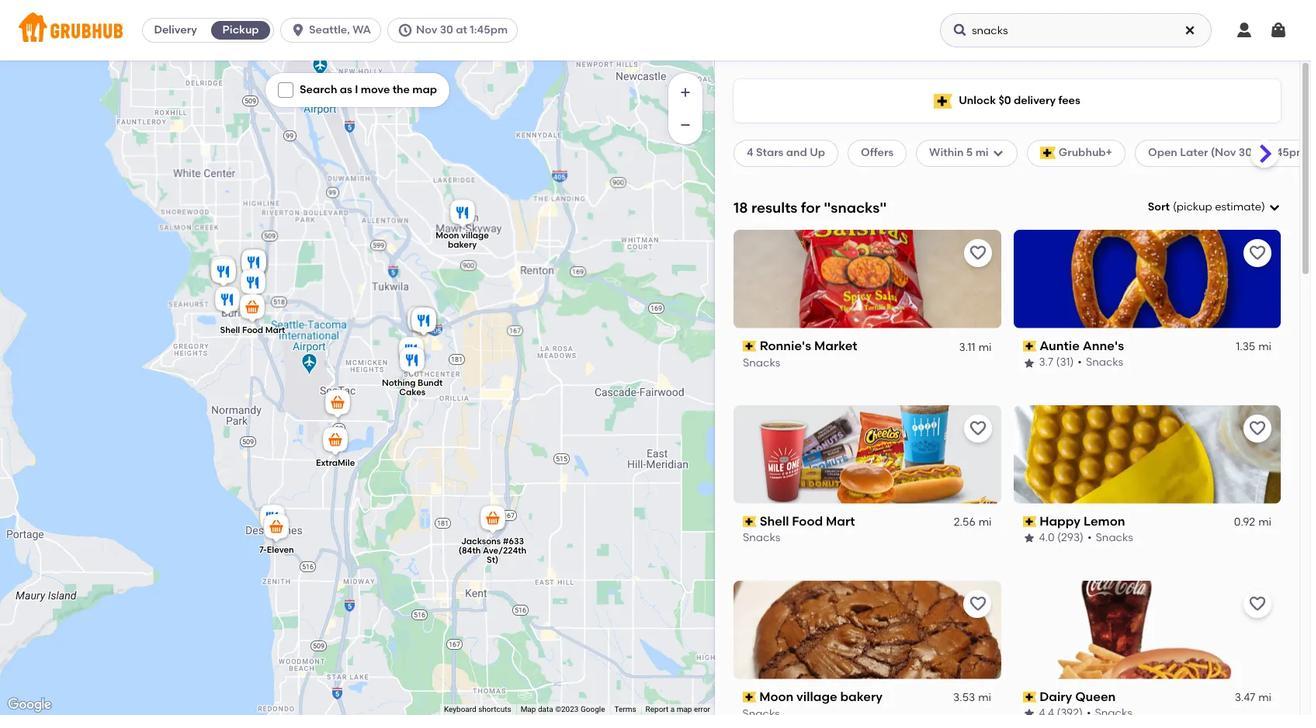 Task type: vqa. For each thing, say whether or not it's contained in the screenshot.
The Min
no



Task type: describe. For each thing, give the bounding box(es) containing it.
sort
[[1149, 200, 1170, 214]]

3.11 mi
[[960, 340, 992, 353]]

18
[[734, 199, 748, 216]]

svg image inside seattle, wa button
[[291, 23, 306, 38]]

delivery button
[[143, 18, 208, 43]]

moon village bakery inside map region
[[436, 230, 489, 249]]

4
[[747, 146, 754, 159]]

subscription pass image for happy lemon
[[1023, 516, 1037, 527]]

dairy
[[1040, 689, 1073, 704]]

search
[[300, 83, 337, 96]]

(31)
[[1057, 356, 1074, 369]]

minus icon image
[[678, 117, 694, 133]]

mi for moon village bakery
[[979, 691, 992, 704]]

nov
[[416, 23, 438, 37]]

1 horizontal spatial shell food mart
[[760, 514, 855, 529]]

0.92 mi
[[1235, 516, 1272, 529]]

save this restaurant image for dairy queen
[[1249, 595, 1268, 613]]

jacksons #633 (84th ave/224th st) image
[[477, 503, 508, 537]]

i
[[355, 83, 358, 96]]

ronnie's market
[[760, 338, 858, 353]]

pickup button
[[208, 18, 273, 43]]

3.53
[[954, 691, 976, 704]]

seattle,
[[309, 23, 350, 37]]

• snacks for anne's
[[1078, 356, 1124, 369]]

seattle, wa button
[[280, 18, 388, 43]]

move
[[361, 83, 390, 96]]

4.0 (293)
[[1040, 531, 1084, 545]]

food inside map region
[[242, 325, 263, 335]]

7-
[[259, 545, 267, 555]]

delivery
[[1014, 94, 1056, 107]]

shell inside map region
[[220, 325, 240, 335]]

shell food mart image
[[237, 292, 268, 326]]

1 horizontal spatial moon
[[760, 689, 794, 704]]

3.53 mi
[[954, 691, 992, 704]]

3.7 (31)
[[1040, 356, 1074, 369]]

report a map error link
[[646, 705, 711, 714]]

star icon image for auntie anne's
[[1023, 357, 1036, 369]]

nothing bundt cakes
[[382, 378, 443, 397]]

save this restaurant image for moon village bakery
[[969, 595, 988, 613]]

nothing
[[382, 378, 416, 388]]

within
[[930, 146, 964, 159]]

grubhub plus flag logo image for grubhub+
[[1040, 147, 1056, 160]]

1 horizontal spatial village
[[797, 689, 838, 704]]

keyboard shortcuts
[[444, 705, 512, 714]]

nothing bundt cakes image
[[397, 344, 428, 379]]

save this restaurant image for auntie anne's
[[1249, 244, 1268, 262]]

unlock
[[959, 94, 997, 107]]

1:45pm
[[470, 23, 508, 37]]

• for anne's
[[1078, 356, 1083, 369]]

18 results for "snacks"
[[734, 199, 887, 216]]

terms link
[[615, 705, 637, 714]]

0 horizontal spatial map
[[413, 83, 437, 96]]

main navigation navigation
[[0, 0, 1312, 61]]

ave/224th
[[483, 545, 526, 555]]

sort ( pickup estimate )
[[1149, 200, 1266, 214]]

mart inside map region
[[265, 325, 285, 335]]

village inside map region
[[461, 230, 489, 240]]

later
[[1181, 146, 1209, 159]]

happy
[[1040, 514, 1081, 529]]

none field containing sort
[[1149, 200, 1282, 215]]

2.56 mi
[[954, 516, 992, 529]]

google image
[[4, 695, 55, 715]]

terms
[[615, 705, 637, 714]]

1.35
[[1237, 340, 1256, 353]]

1 horizontal spatial map
[[677, 705, 692, 714]]

at inside button
[[456, 23, 468, 37]]

royce' washington - westfield southcenter mall image
[[408, 305, 439, 339]]

mi for ronnie's market
[[979, 340, 992, 353]]

and
[[787, 146, 808, 159]]

moon village bakery logo image
[[734, 581, 1002, 679]]

anne's
[[1083, 338, 1125, 353]]

star icon image for happy lemon
[[1023, 532, 1036, 545]]

Search for food, convenience, alcohol... search field
[[941, 13, 1212, 47]]

1:45pm)
[[1269, 146, 1311, 159]]

auntie
[[1040, 338, 1080, 353]]

auntie anne's
[[1040, 338, 1125, 353]]

offers
[[861, 146, 894, 159]]

happy lemon image
[[396, 334, 427, 369]]

shortcuts
[[479, 705, 512, 714]]

save this restaurant button for dairy queen
[[1244, 590, 1272, 618]]

pickup
[[1177, 200, 1213, 214]]

map region
[[0, 0, 826, 715]]

2.56
[[954, 516, 976, 529]]

save this restaurant button for shell food mart
[[964, 415, 992, 442]]

4.0
[[1040, 531, 1055, 545]]

antojitos michalisco 1st ave image
[[238, 247, 269, 281]]

save this restaurant button for moon village bakery
[[964, 590, 992, 618]]

the
[[393, 83, 410, 96]]

grubhub plus flag logo image for unlock $0 delivery fees
[[934, 94, 953, 108]]

fees
[[1059, 94, 1081, 107]]

1 vertical spatial shell
[[760, 514, 789, 529]]

plus icon image
[[678, 85, 694, 100]]

marina market & deli image
[[257, 502, 288, 536]]

nov 30 at 1:45pm button
[[388, 18, 524, 43]]

30 inside button
[[440, 23, 454, 37]]

st)
[[487, 555, 498, 565]]

happy lemon
[[1040, 514, 1126, 529]]

subscription pass image for ronnie's market
[[743, 341, 757, 352]]

(nov
[[1212, 146, 1237, 159]]

report a map error
[[646, 705, 711, 714]]

extramile image
[[320, 424, 351, 459]]

nov 30 at 1:45pm
[[416, 23, 508, 37]]

• for lemon
[[1088, 531, 1092, 545]]



Task type: locate. For each thing, give the bounding box(es) containing it.
0 horizontal spatial food
[[242, 325, 263, 335]]

0 horizontal spatial grubhub plus flag logo image
[[934, 94, 953, 108]]

0 horizontal spatial bakery
[[448, 239, 477, 249]]

(84th
[[459, 545, 481, 555]]

stars
[[757, 146, 784, 159]]

save this restaurant image for ronnie's market
[[969, 244, 988, 262]]

grubhub plus flag logo image left unlock at the right
[[934, 94, 953, 108]]

subscription pass image for auntie anne's
[[1023, 341, 1037, 352]]

at
[[456, 23, 468, 37], [1255, 146, 1267, 159]]

svg image
[[1236, 21, 1254, 40], [398, 23, 413, 38], [953, 23, 969, 38], [1269, 201, 1282, 214]]

keyboard shortcuts button
[[444, 705, 512, 715]]

1 star icon image from the top
[[1023, 357, 1036, 369]]

1 horizontal spatial mart
[[826, 514, 855, 529]]

bakery down moon village bakery logo
[[841, 689, 883, 704]]

save this restaurant button
[[964, 239, 992, 267], [1244, 239, 1272, 267], [964, 415, 992, 442], [1244, 415, 1272, 442], [964, 590, 992, 618], [1244, 590, 1272, 618]]

shell food mart inside map region
[[220, 325, 285, 335]]

mi for happy lemon
[[1259, 516, 1272, 529]]

2 save this restaurant image from the left
[[1249, 419, 1268, 438]]

save this restaurant image
[[969, 244, 988, 262], [1249, 244, 1268, 262], [969, 595, 988, 613], [1249, 595, 1268, 613]]

1 vertical spatial bakery
[[841, 689, 883, 704]]

subscription pass image for dairy queen
[[1023, 692, 1037, 703]]

open later (nov 30 at 1:45pm)
[[1149, 146, 1311, 159]]

0 vertical spatial bakery
[[448, 239, 477, 249]]

for
[[801, 199, 821, 216]]

2 star icon image from the top
[[1023, 532, 1036, 545]]

1 horizontal spatial 30
[[1239, 146, 1253, 159]]

0 vertical spatial at
[[456, 23, 468, 37]]

tacos el hass image
[[208, 256, 239, 290]]

cakes
[[399, 387, 425, 397]]

1 vertical spatial at
[[1255, 146, 1267, 159]]

data
[[538, 705, 554, 714]]

30
[[440, 23, 454, 37], [1239, 146, 1253, 159]]

1 vertical spatial village
[[797, 689, 838, 704]]

mawadda cafe image
[[238, 247, 269, 281]]

mi for shell food mart
[[979, 516, 992, 529]]

queen
[[1076, 689, 1116, 704]]

star icon image for dairy queen
[[1023, 708, 1036, 715]]

0 vertical spatial mart
[[265, 325, 285, 335]]

auntie anne's image
[[408, 305, 439, 339]]

save this restaurant image for happy lemon
[[1249, 419, 1268, 438]]

#633
[[503, 536, 524, 546]]

)
[[1262, 200, 1266, 214]]

mi right 2.56 on the bottom
[[979, 516, 992, 529]]

0 horizontal spatial at
[[456, 23, 468, 37]]

1 vertical spatial 30
[[1239, 146, 1253, 159]]

3.11
[[960, 340, 976, 353]]

snacks
[[743, 356, 781, 369], [1087, 356, 1124, 369], [743, 531, 781, 545], [1096, 531, 1134, 545]]

pickup
[[223, 23, 259, 37]]

within 5 mi
[[930, 146, 989, 159]]

0 vertical spatial • snacks
[[1078, 356, 1124, 369]]

0 vertical spatial •
[[1078, 356, 1083, 369]]

mi right '3.47'
[[1259, 691, 1272, 704]]

mi right the 5
[[976, 146, 989, 159]]

$0
[[999, 94, 1012, 107]]

estimate
[[1216, 200, 1262, 214]]

0 horizontal spatial 30
[[440, 23, 454, 37]]

ronnie's market image
[[212, 284, 243, 318]]

0 horizontal spatial •
[[1078, 356, 1083, 369]]

0 vertical spatial map
[[413, 83, 437, 96]]

1 vertical spatial moon
[[760, 689, 794, 704]]

save this restaurant image
[[969, 419, 988, 438], [1249, 419, 1268, 438]]

error
[[694, 705, 711, 714]]

0 horizontal spatial moon
[[436, 230, 459, 240]]

grubhub+
[[1059, 146, 1113, 159]]

dairy queen image
[[207, 254, 238, 288]]

1 vertical spatial mart
[[826, 514, 855, 529]]

5
[[967, 146, 973, 159]]

1 vertical spatial • snacks
[[1088, 531, 1134, 545]]

1 horizontal spatial shell
[[760, 514, 789, 529]]

1 vertical spatial grubhub plus flag logo image
[[1040, 147, 1056, 160]]

0 horizontal spatial shell
[[220, 325, 240, 335]]

0 horizontal spatial save this restaurant image
[[969, 419, 988, 438]]

as
[[340, 83, 353, 96]]

save this restaurant image for shell food mart
[[969, 419, 988, 438]]

0 vertical spatial moon village bakery
[[436, 230, 489, 249]]

lemon
[[1084, 514, 1126, 529]]

0 vertical spatial moon
[[436, 230, 459, 240]]

1 horizontal spatial save this restaurant image
[[1249, 419, 1268, 438]]

mi right 1.35
[[1259, 340, 1272, 353]]

open
[[1149, 146, 1178, 159]]

bakery
[[448, 239, 477, 249], [841, 689, 883, 704]]

None field
[[1149, 200, 1282, 215]]

report
[[646, 705, 669, 714]]

market
[[815, 338, 858, 353]]

7 eleven image
[[261, 511, 292, 546]]

extramile
[[316, 458, 355, 468]]

shell food mart logo image
[[734, 405, 1002, 504]]

ronnie's
[[760, 338, 812, 353]]

map
[[413, 83, 437, 96], [677, 705, 692, 714]]

3.47 mi
[[1235, 691, 1272, 704]]

pierro bakery image
[[237, 267, 268, 301]]

1 horizontal spatial bakery
[[841, 689, 883, 704]]

moon inside map region
[[436, 230, 459, 240]]

• snacks down lemon
[[1088, 531, 1134, 545]]

0 vertical spatial 30
[[440, 23, 454, 37]]

3 star icon image from the top
[[1023, 708, 1036, 715]]

0 vertical spatial food
[[242, 325, 263, 335]]

30 right (nov
[[1239, 146, 1253, 159]]

map right a on the right of page
[[677, 705, 692, 714]]

ronnie's market logo image
[[734, 230, 1002, 328]]

1.35 mi
[[1237, 340, 1272, 353]]

moon village bakery image
[[447, 197, 478, 231]]

bakery down moon village bakery 'image'
[[448, 239, 477, 249]]

jacksons
[[461, 536, 501, 546]]

dairy queen
[[1040, 689, 1116, 704]]

• snacks down anne's
[[1078, 356, 1124, 369]]

map right the
[[413, 83, 437, 96]]

mi for auntie anne's
[[1259, 340, 1272, 353]]

0 vertical spatial grubhub plus flag logo image
[[934, 94, 953, 108]]

sea tac marathon image
[[322, 387, 353, 421]]

subscription pass image for moon village bakery
[[743, 692, 757, 703]]

0 horizontal spatial mart
[[265, 325, 285, 335]]

a
[[671, 705, 675, 714]]

1 save this restaurant image from the left
[[969, 419, 988, 438]]

google
[[581, 705, 605, 714]]

keyboard
[[444, 705, 477, 714]]

©2023
[[555, 705, 579, 714]]

0 vertical spatial shell food mart
[[220, 325, 285, 335]]

•
[[1078, 356, 1083, 369], [1088, 531, 1092, 545]]

0 vertical spatial shell
[[220, 325, 240, 335]]

food
[[242, 325, 263, 335], [792, 514, 823, 529]]

save this restaurant button for auntie anne's
[[1244, 239, 1272, 267]]

1 vertical spatial star icon image
[[1023, 532, 1036, 545]]

1 vertical spatial food
[[792, 514, 823, 529]]

delivery
[[154, 23, 197, 37]]

4 stars and up
[[747, 146, 826, 159]]

happy lemon logo image
[[1014, 405, 1282, 504]]

1 horizontal spatial at
[[1255, 146, 1267, 159]]

shell food mart
[[220, 325, 285, 335], [760, 514, 855, 529]]

eleven
[[267, 545, 294, 555]]

mi right the 0.92
[[1259, 516, 1272, 529]]

mart down pierro bakery image
[[265, 325, 285, 335]]

bakery inside map region
[[448, 239, 477, 249]]

0 horizontal spatial shell food mart
[[220, 325, 285, 335]]

1 vertical spatial moon village bakery
[[760, 689, 883, 704]]

map data ©2023 google
[[521, 705, 605, 714]]

0 horizontal spatial moon village bakery
[[436, 230, 489, 249]]

1 horizontal spatial grubhub plus flag logo image
[[1040, 147, 1056, 160]]

0 horizontal spatial village
[[461, 230, 489, 240]]

save this restaurant button for happy lemon
[[1244, 415, 1272, 442]]

mi right 3.53
[[979, 691, 992, 704]]

7-eleven
[[259, 545, 294, 555]]

mi for dairy queen
[[1259, 691, 1272, 704]]

bundt
[[418, 378, 443, 388]]

search as i move the map
[[300, 83, 437, 96]]

village
[[461, 230, 489, 240], [797, 689, 838, 704]]

30 right nov
[[440, 23, 454, 37]]

1 horizontal spatial •
[[1088, 531, 1092, 545]]

seattle, wa
[[309, 23, 371, 37]]

subscription pass image for shell food mart
[[743, 516, 757, 527]]

grubhub plus flag logo image left the grubhub+
[[1040, 147, 1056, 160]]

1 horizontal spatial moon village bakery
[[760, 689, 883, 704]]

• right (31) at the right
[[1078, 356, 1083, 369]]

• down happy lemon
[[1088, 531, 1092, 545]]

(293)
[[1058, 531, 1084, 545]]

0 vertical spatial star icon image
[[1023, 357, 1036, 369]]

3.47
[[1235, 691, 1256, 704]]

1 horizontal spatial food
[[792, 514, 823, 529]]

mi right 3.11 on the top right of the page
[[979, 340, 992, 353]]

1 vertical spatial •
[[1088, 531, 1092, 545]]

auntie anne's logo image
[[1014, 230, 1282, 328]]

up
[[810, 146, 826, 159]]

0.92
[[1235, 516, 1256, 529]]

• snacks for lemon
[[1088, 531, 1134, 545]]

mart
[[265, 325, 285, 335], [826, 514, 855, 529]]

"snacks"
[[824, 199, 887, 216]]

mi
[[976, 146, 989, 159], [979, 340, 992, 353], [1259, 340, 1272, 353], [979, 516, 992, 529], [1259, 516, 1272, 529], [979, 691, 992, 704], [1259, 691, 1272, 704]]

wa
[[353, 23, 371, 37]]

mart down shell food mart logo
[[826, 514, 855, 529]]

star icon image
[[1023, 357, 1036, 369], [1023, 532, 1036, 545], [1023, 708, 1036, 715]]

grubhub plus flag logo image
[[934, 94, 953, 108], [1040, 147, 1056, 160]]

0 vertical spatial village
[[461, 230, 489, 240]]

svg image inside nov 30 at 1:45pm button
[[398, 23, 413, 38]]

jamba image
[[404, 304, 435, 338]]

subscription pass image
[[743, 341, 757, 352], [1023, 341, 1037, 352], [743, 516, 757, 527], [1023, 516, 1037, 527], [743, 692, 757, 703], [1023, 692, 1037, 703]]

1 vertical spatial map
[[677, 705, 692, 714]]

map
[[521, 705, 536, 714]]

3.7
[[1040, 356, 1054, 369]]

at left 1:45pm
[[456, 23, 468, 37]]

save this restaurant button for ronnie's market
[[964, 239, 992, 267]]

results
[[752, 199, 798, 216]]

at left the "1:45pm)"
[[1255, 146, 1267, 159]]

(
[[1174, 200, 1177, 214]]

unlock $0 delivery fees
[[959, 94, 1081, 107]]

1 vertical spatial shell food mart
[[760, 514, 855, 529]]

dairy queen logo image
[[1014, 581, 1282, 679]]

2 vertical spatial star icon image
[[1023, 708, 1036, 715]]

• snacks
[[1078, 356, 1124, 369], [1088, 531, 1134, 545]]

svg image
[[1270, 21, 1289, 40], [291, 23, 306, 38], [1184, 24, 1197, 37], [992, 147, 1005, 160]]



